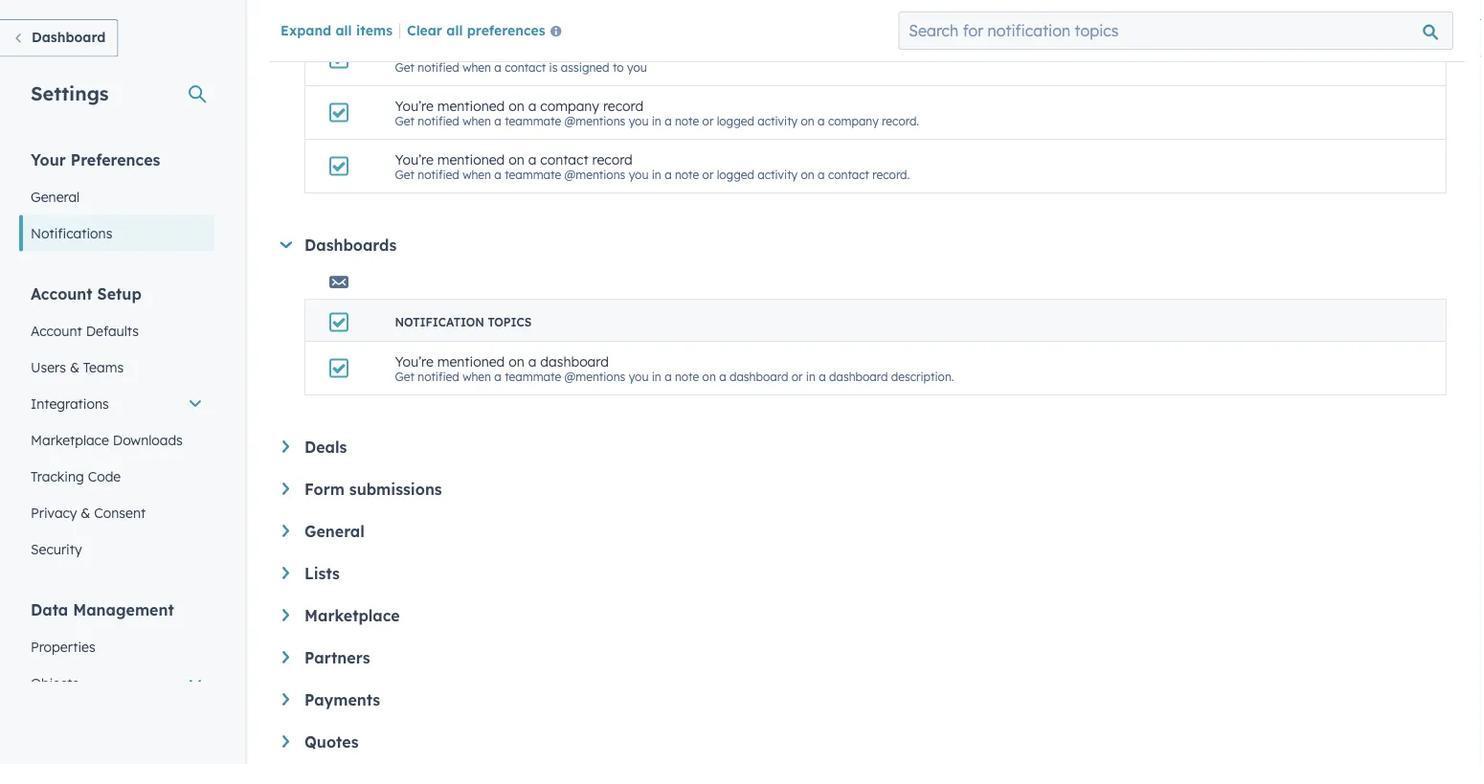Task type: vqa. For each thing, say whether or not it's contained in the screenshot.
Expand all items
yes



Task type: locate. For each thing, give the bounding box(es) containing it.
caret image left quotes
[[283, 736, 289, 748]]

1 vertical spatial you're
[[395, 151, 434, 167]]

a inside contact assigned to you get notified when a contact is assigned to you
[[495, 60, 502, 74]]

you for you're mentioned on a company record
[[629, 114, 649, 128]]

all
[[336, 21, 352, 38], [447, 21, 463, 38]]

account
[[31, 284, 93, 303], [31, 322, 82, 339]]

record inside you're mentioned on a company record get notified when a teammate @mentions you in a note or logged activity on a company record.
[[603, 97, 644, 114]]

logged
[[717, 114, 755, 128], [717, 167, 755, 182]]

teammate
[[505, 114, 561, 128], [505, 167, 561, 182], [505, 369, 561, 384]]

marketplace down integrations
[[31, 431, 109, 448]]

1 vertical spatial teammate
[[505, 167, 561, 182]]

@mentions inside you're mentioned on a company record get notified when a teammate @mentions you in a note or logged activity on a company record.
[[565, 114, 626, 128]]

when
[[463, 60, 491, 74], [463, 114, 491, 128], [463, 167, 491, 182], [463, 369, 491, 384]]

contact left is
[[505, 60, 546, 74]]

assigned down the clear all preferences
[[449, 43, 506, 60]]

record up you're mentioned on a contact record get notified when a teammate @mentions you in a note or logged activity on a contact record.
[[603, 97, 644, 114]]

record. for you're mentioned on a company record
[[882, 114, 920, 128]]

code
[[88, 468, 121, 485]]

2 vertical spatial mentioned
[[437, 353, 505, 369]]

4 notified from the top
[[418, 369, 460, 384]]

notifications
[[31, 225, 112, 241]]

general link
[[19, 179, 215, 215]]

record
[[603, 97, 644, 114], [592, 151, 633, 167]]

activity inside you're mentioned on a company record get notified when a teammate @mentions you in a note or logged activity on a company record.
[[758, 114, 798, 128]]

in
[[652, 114, 662, 128], [652, 167, 662, 182], [652, 369, 662, 384], [806, 369, 816, 384]]

1 caret image from the top
[[283, 441, 289, 453]]

caret image
[[283, 441, 289, 453], [283, 567, 289, 579], [283, 651, 289, 664], [283, 693, 289, 706], [283, 736, 289, 748]]

you're
[[395, 97, 434, 114], [395, 151, 434, 167], [395, 353, 434, 369]]

record down you're mentioned on a company record get notified when a teammate @mentions you in a note or logged activity on a company record.
[[592, 151, 633, 167]]

caret image left payments
[[283, 693, 289, 706]]

marketplace button
[[283, 606, 1447, 625]]

1 logged from the top
[[717, 114, 755, 128]]

note inside you're mentioned on a dashboard get notified when a teammate @mentions you in a note on a dashboard or in a dashboard description.
[[675, 369, 699, 384]]

note inside you're mentioned on a company record get notified when a teammate @mentions you in a note or logged activity on a company record.
[[675, 114, 699, 128]]

2 @mentions from the top
[[565, 167, 626, 182]]

contact
[[505, 60, 546, 74], [540, 151, 589, 167], [828, 167, 870, 182]]

get inside you're mentioned on a company record get notified when a teammate @mentions you in a note or logged activity on a company record.
[[395, 114, 415, 128]]

account up account defaults
[[31, 284, 93, 303]]

4 get from the top
[[395, 369, 415, 384]]

2 vertical spatial teammate
[[505, 369, 561, 384]]

integrations button
[[19, 386, 215, 422]]

general down your
[[31, 188, 80, 205]]

marketplace
[[31, 431, 109, 448], [305, 606, 400, 625]]

or inside you're mentioned on a company record get notified when a teammate @mentions you in a note or logged activity on a company record.
[[703, 114, 714, 128]]

1 teammate from the top
[[505, 114, 561, 128]]

dashboard
[[540, 353, 609, 369], [730, 369, 789, 384], [829, 369, 888, 384]]

1 notified from the top
[[418, 60, 460, 74]]

1 vertical spatial logged
[[717, 167, 755, 182]]

get down contact
[[395, 114, 415, 128]]

mentioned
[[437, 97, 505, 114], [437, 151, 505, 167], [437, 353, 505, 369]]

notified inside you're mentioned on a contact record get notified when a teammate @mentions you in a note or logged activity on a contact record.
[[418, 167, 460, 182]]

1 when from the top
[[463, 60, 491, 74]]

record for you're mentioned on a contact record
[[592, 151, 633, 167]]

when inside you're mentioned on a dashboard get notified when a teammate @mentions you in a note on a dashboard or in a dashboard description.
[[463, 369, 491, 384]]

0 vertical spatial activity
[[758, 114, 798, 128]]

3 notified from the top
[[418, 167, 460, 182]]

caret image left the lists
[[283, 567, 289, 579]]

2 vertical spatial you're
[[395, 353, 434, 369]]

2 note from the top
[[675, 167, 699, 182]]

account for account setup
[[31, 284, 93, 303]]

@mentions
[[565, 114, 626, 128], [565, 167, 626, 182], [565, 369, 626, 384]]

1 horizontal spatial general
[[305, 522, 365, 541]]

your preferences
[[31, 150, 160, 169]]

2 all from the left
[[447, 21, 463, 38]]

caret image inside the marketplace dropdown button
[[283, 609, 289, 621]]

3 teammate from the top
[[505, 369, 561, 384]]

caret image inside form submissions dropdown button
[[283, 483, 289, 495]]

0 vertical spatial or
[[703, 114, 714, 128]]

1 vertical spatial &
[[81, 504, 90, 521]]

teammate inside you're mentioned on a contact record get notified when a teammate @mentions you in a note or logged activity on a contact record.
[[505, 167, 561, 182]]

you're inside you're mentioned on a company record get notified when a teammate @mentions you in a note or logged activity on a company record.
[[395, 97, 434, 114]]

on
[[509, 97, 525, 114], [801, 114, 815, 128], [509, 151, 525, 167], [801, 167, 815, 182], [509, 353, 525, 369], [703, 369, 716, 384]]

teammate inside you're mentioned on a company record get notified when a teammate @mentions you in a note or logged activity on a company record.
[[505, 114, 561, 128]]

get inside contact assigned to you get notified when a contact is assigned to you
[[395, 60, 415, 74]]

record inside you're mentioned on a contact record get notified when a teammate @mentions you in a note or logged activity on a contact record.
[[592, 151, 633, 167]]

2 vertical spatial note
[[675, 369, 699, 384]]

notified inside contact assigned to you get notified when a contact is assigned to you
[[418, 60, 460, 74]]

2 caret image from the top
[[283, 567, 289, 579]]

0 vertical spatial @mentions
[[565, 114, 626, 128]]

all right clear
[[447, 21, 463, 38]]

assigned right is
[[561, 60, 610, 74]]

you're inside you're mentioned on a contact record get notified when a teammate @mentions you in a note or logged activity on a contact record.
[[395, 151, 434, 167]]

1 note from the top
[[675, 114, 699, 128]]

assigned
[[449, 43, 506, 60], [561, 60, 610, 74]]

to down preferences
[[509, 43, 522, 60]]

activity inside you're mentioned on a contact record get notified when a teammate @mentions you in a note or logged activity on a contact record.
[[758, 167, 798, 182]]

submissions
[[349, 480, 442, 499]]

tracking code link
[[19, 458, 215, 495]]

dashboards button
[[279, 236, 1447, 255]]

caret image for marketplace
[[283, 609, 289, 621]]

account setup
[[31, 284, 142, 303]]

in inside you're mentioned on a contact record get notified when a teammate @mentions you in a note or logged activity on a contact record.
[[652, 167, 662, 182]]

downloads
[[113, 431, 183, 448]]

you're inside you're mentioned on a dashboard get notified when a teammate @mentions you in a note on a dashboard or in a dashboard description.
[[395, 353, 434, 369]]

& right privacy
[[81, 504, 90, 521]]

clear all preferences button
[[407, 20, 570, 43]]

0 horizontal spatial all
[[336, 21, 352, 38]]

you for contact assigned to you
[[627, 60, 647, 74]]

2 vertical spatial @mentions
[[565, 369, 626, 384]]

2 you're from the top
[[395, 151, 434, 167]]

1 horizontal spatial assigned
[[561, 60, 610, 74]]

mentioned inside you're mentioned on a company record get notified when a teammate @mentions you in a note or logged activity on a company record.
[[437, 97, 505, 114]]

3 @mentions from the top
[[565, 369, 626, 384]]

0 vertical spatial mentioned
[[437, 97, 505, 114]]

users & teams link
[[19, 349, 215, 386]]

record. inside you're mentioned on a company record get notified when a teammate @mentions you in a note or logged activity on a company record.
[[882, 114, 920, 128]]

marketplace inside 'link'
[[31, 431, 109, 448]]

caret image for partners
[[283, 651, 289, 664]]

1 vertical spatial mentioned
[[437, 151, 505, 167]]

2 when from the top
[[463, 114, 491, 128]]

0 vertical spatial account
[[31, 284, 93, 303]]

objects
[[31, 675, 79, 692]]

get inside you're mentioned on a dashboard get notified when a teammate @mentions you in a note on a dashboard or in a dashboard description.
[[395, 369, 415, 384]]

4 when from the top
[[463, 369, 491, 384]]

you're mentioned on a contact record get notified when a teammate @mentions you in a note or logged activity on a contact record.
[[395, 151, 910, 182]]

record. inside you're mentioned on a contact record get notified when a teammate @mentions you in a note or logged activity on a contact record.
[[873, 167, 910, 182]]

1 vertical spatial @mentions
[[565, 167, 626, 182]]

caret image inside deals dropdown button
[[283, 441, 289, 453]]

3 get from the top
[[395, 167, 415, 182]]

0 vertical spatial logged
[[717, 114, 755, 128]]

2 logged from the top
[[717, 167, 755, 182]]

privacy & consent link
[[19, 495, 215, 531]]

data management element
[[19, 599, 215, 764]]

1 you're from the top
[[395, 97, 434, 114]]

0 vertical spatial you're
[[395, 97, 434, 114]]

0 horizontal spatial marketplace
[[31, 431, 109, 448]]

@mentions inside you're mentioned on a contact record get notified when a teammate @mentions you in a note or logged activity on a contact record.
[[565, 167, 626, 182]]

1 account from the top
[[31, 284, 93, 303]]

get
[[395, 60, 415, 74], [395, 114, 415, 128], [395, 167, 415, 182], [395, 369, 415, 384]]

1 vertical spatial note
[[675, 167, 699, 182]]

management
[[73, 600, 174, 619]]

1 vertical spatial record
[[592, 151, 633, 167]]

caret image inside partners dropdown button
[[283, 651, 289, 664]]

form submissions
[[305, 480, 442, 499]]

to up you're mentioned on a company record get notified when a teammate @mentions you in a note or logged activity on a company record.
[[613, 60, 624, 74]]

partners
[[305, 648, 370, 668]]

expand all items button
[[281, 21, 393, 38]]

general
[[31, 188, 80, 205], [305, 522, 365, 541]]

settings
[[31, 81, 109, 105]]

account defaults link
[[19, 313, 215, 349]]

2 vertical spatial or
[[792, 369, 803, 384]]

2 teammate from the top
[[505, 167, 561, 182]]

& inside 'link'
[[81, 504, 90, 521]]

you inside you're mentioned on a contact record get notified when a teammate @mentions you in a note or logged activity on a contact record.
[[629, 167, 649, 182]]

0 vertical spatial record.
[[882, 114, 920, 128]]

3 when from the top
[[463, 167, 491, 182]]

caret image inside quotes dropdown button
[[283, 736, 289, 748]]

general inside your preferences element
[[31, 188, 80, 205]]

or inside you're mentioned on a contact record get notified when a teammate @mentions you in a note or logged activity on a contact record.
[[703, 167, 714, 182]]

note for you're mentioned on a contact record
[[675, 167, 699, 182]]

caret image left partners
[[283, 651, 289, 664]]

record.
[[882, 114, 920, 128], [873, 167, 910, 182]]

0 vertical spatial teammate
[[505, 114, 561, 128]]

1 get from the top
[[395, 60, 415, 74]]

0 horizontal spatial general
[[31, 188, 80, 205]]

get up dashboards
[[395, 167, 415, 182]]

2 notified from the top
[[418, 114, 460, 128]]

Search for notification topics search field
[[899, 11, 1454, 50]]

3 note from the top
[[675, 369, 699, 384]]

caret image for payments
[[283, 693, 289, 706]]

activity
[[758, 114, 798, 128], [758, 167, 798, 182]]

1 vertical spatial activity
[[758, 167, 798, 182]]

1 activity from the top
[[758, 114, 798, 128]]

marketplace downloads
[[31, 431, 183, 448]]

&
[[70, 359, 79, 375], [81, 504, 90, 521]]

you're mentioned on a company record get notified when a teammate @mentions you in a note or logged activity on a company record.
[[395, 97, 920, 128]]

account up users
[[31, 322, 82, 339]]

to
[[509, 43, 522, 60], [613, 60, 624, 74]]

users
[[31, 359, 66, 375]]

1 mentioned from the top
[[437, 97, 505, 114]]

mentioned inside you're mentioned on a dashboard get notified when a teammate @mentions you in a note on a dashboard or in a dashboard description.
[[437, 353, 505, 369]]

1 vertical spatial general
[[305, 522, 365, 541]]

general down form on the bottom left of page
[[305, 522, 365, 541]]

dashboard
[[32, 29, 106, 45]]

1 vertical spatial or
[[703, 167, 714, 182]]

contact inside contact assigned to you get notified when a contact is assigned to you
[[505, 60, 546, 74]]

topics
[[488, 315, 532, 329]]

you inside you're mentioned on a company record get notified when a teammate @mentions you in a note or logged activity on a company record.
[[629, 114, 649, 128]]

2 get from the top
[[395, 114, 415, 128]]

4 caret image from the top
[[283, 693, 289, 706]]

clear
[[407, 21, 442, 38]]

0 vertical spatial marketplace
[[31, 431, 109, 448]]

1 horizontal spatial all
[[447, 21, 463, 38]]

all left items
[[336, 21, 352, 38]]

@mentions for company
[[565, 114, 626, 128]]

1 vertical spatial marketplace
[[305, 606, 400, 625]]

get inside you're mentioned on a contact record get notified when a teammate @mentions you in a note or logged activity on a contact record.
[[395, 167, 415, 182]]

0 vertical spatial record
[[603, 97, 644, 114]]

2 account from the top
[[31, 322, 82, 339]]

3 mentioned from the top
[[437, 353, 505, 369]]

caret image
[[280, 242, 292, 248], [283, 483, 289, 495], [283, 525, 289, 537], [283, 609, 289, 621]]

logged inside you're mentioned on a contact record get notified when a teammate @mentions you in a note or logged activity on a contact record.
[[717, 167, 755, 182]]

expand all items
[[281, 21, 393, 38]]

0 vertical spatial &
[[70, 359, 79, 375]]

caret image left deals
[[283, 441, 289, 453]]

note
[[675, 114, 699, 128], [675, 167, 699, 182], [675, 369, 699, 384]]

caret image inside the dashboards dropdown button
[[280, 242, 292, 248]]

caret image inside lists dropdown button
[[283, 567, 289, 579]]

1 @mentions from the top
[[565, 114, 626, 128]]

when inside you're mentioned on a company record get notified when a teammate @mentions you in a note or logged activity on a company record.
[[463, 114, 491, 128]]

form submissions button
[[283, 480, 1447, 499]]

all for expand
[[336, 21, 352, 38]]

you
[[526, 43, 549, 60], [627, 60, 647, 74], [629, 114, 649, 128], [629, 167, 649, 182], [629, 369, 649, 384]]

get down clear
[[395, 60, 415, 74]]

or for you're mentioned on a contact record
[[703, 167, 714, 182]]

mentioned inside you're mentioned on a contact record get notified when a teammate @mentions you in a note or logged activity on a contact record.
[[437, 151, 505, 167]]

3 you're from the top
[[395, 353, 434, 369]]

1 vertical spatial account
[[31, 322, 82, 339]]

note inside you're mentioned on a contact record get notified when a teammate @mentions you in a note or logged activity on a contact record.
[[675, 167, 699, 182]]

consent
[[94, 504, 146, 521]]

5 caret image from the top
[[283, 736, 289, 748]]

a
[[495, 60, 502, 74], [528, 97, 537, 114], [495, 114, 502, 128], [665, 114, 672, 128], [818, 114, 825, 128], [528, 151, 537, 167], [495, 167, 502, 182], [665, 167, 672, 182], [818, 167, 825, 182], [528, 353, 537, 369], [495, 369, 502, 384], [665, 369, 672, 384], [719, 369, 727, 384], [819, 369, 826, 384]]

all inside button
[[447, 21, 463, 38]]

marketplace up partners
[[305, 606, 400, 625]]

caret image inside general dropdown button
[[283, 525, 289, 537]]

expand
[[281, 21, 332, 38]]

2 activity from the top
[[758, 167, 798, 182]]

0 vertical spatial note
[[675, 114, 699, 128]]

1 vertical spatial record.
[[873, 167, 910, 182]]

2 mentioned from the top
[[437, 151, 505, 167]]

1 horizontal spatial dashboard
[[730, 369, 789, 384]]

0 horizontal spatial &
[[70, 359, 79, 375]]

caret image inside payments dropdown button
[[283, 693, 289, 706]]

& for privacy
[[81, 504, 90, 521]]

& for users
[[70, 359, 79, 375]]

clear all preferences
[[407, 21, 546, 38]]

3 caret image from the top
[[283, 651, 289, 664]]

1 horizontal spatial &
[[81, 504, 90, 521]]

& right users
[[70, 359, 79, 375]]

logged inside you're mentioned on a company record get notified when a teammate @mentions you in a note or logged activity on a company record.
[[717, 114, 755, 128]]

1 horizontal spatial marketplace
[[305, 606, 400, 625]]

or
[[703, 114, 714, 128], [703, 167, 714, 182], [792, 369, 803, 384]]

0 vertical spatial general
[[31, 188, 80, 205]]

1 all from the left
[[336, 21, 352, 38]]

your
[[31, 150, 66, 169]]

get down notification
[[395, 369, 415, 384]]



Task type: describe. For each thing, give the bounding box(es) containing it.
notified inside you're mentioned on a company record get notified when a teammate @mentions you in a note or logged activity on a company record.
[[418, 114, 460, 128]]

defaults
[[86, 322, 139, 339]]

logged for you're mentioned on a company record
[[717, 114, 755, 128]]

notifications link
[[19, 215, 215, 251]]

contact up the dashboards dropdown button
[[828, 167, 870, 182]]

@mentions for contact
[[565, 167, 626, 182]]

privacy & consent
[[31, 504, 146, 521]]

partners button
[[283, 648, 1447, 668]]

form
[[305, 480, 345, 499]]

lists button
[[283, 564, 1447, 583]]

you're for you're mentioned on a contact record
[[395, 151, 434, 167]]

in inside you're mentioned on a company record get notified when a teammate @mentions you in a note or logged activity on a company record.
[[652, 114, 662, 128]]

caret image for form submissions
[[283, 483, 289, 495]]

properties
[[31, 638, 95, 655]]

teams
[[83, 359, 124, 375]]

quotes
[[305, 733, 359, 752]]

caret image for quotes
[[283, 736, 289, 748]]

items
[[356, 21, 393, 38]]

account for account defaults
[[31, 322, 82, 339]]

@mentions inside you're mentioned on a dashboard get notified when a teammate @mentions you in a note on a dashboard or in a dashboard description.
[[565, 369, 626, 384]]

teammate inside you're mentioned on a dashboard get notified when a teammate @mentions you in a note on a dashboard or in a dashboard description.
[[505, 369, 561, 384]]

1 horizontal spatial to
[[613, 60, 624, 74]]

2 horizontal spatial dashboard
[[829, 369, 888, 384]]

dashboard link
[[0, 19, 118, 57]]

lists
[[305, 564, 340, 583]]

you're mentioned on a dashboard get notified when a teammate @mentions you in a note on a dashboard or in a dashboard description.
[[395, 353, 954, 384]]

marketplace downloads link
[[19, 422, 215, 458]]

all for clear
[[447, 21, 463, 38]]

tracking
[[31, 468, 84, 485]]

contact down is
[[540, 151, 589, 167]]

objects button
[[19, 665, 215, 702]]

you're for you're mentioned on a company record
[[395, 97, 434, 114]]

dashboards
[[305, 236, 397, 255]]

1 horizontal spatial company
[[828, 114, 879, 128]]

caret image for deals
[[283, 441, 289, 453]]

notification
[[395, 315, 485, 329]]

record. for you're mentioned on a contact record
[[873, 167, 910, 182]]

you for you're mentioned on a contact record
[[629, 167, 649, 182]]

contact assigned to you get notified when a contact is assigned to you
[[395, 43, 647, 74]]

setup
[[97, 284, 142, 303]]

data
[[31, 600, 68, 619]]

activity for you're mentioned on a company record
[[758, 114, 798, 128]]

description.
[[891, 369, 954, 384]]

your preferences element
[[19, 149, 215, 251]]

0 horizontal spatial to
[[509, 43, 522, 60]]

record for you're mentioned on a company record
[[603, 97, 644, 114]]

you inside you're mentioned on a dashboard get notified when a teammate @mentions you in a note on a dashboard or in a dashboard description.
[[629, 369, 649, 384]]

notification topics
[[395, 315, 532, 329]]

marketplace for marketplace
[[305, 606, 400, 625]]

caret image for lists
[[283, 567, 289, 579]]

contact
[[395, 43, 445, 60]]

properties link
[[19, 629, 215, 665]]

marketplace for marketplace downloads
[[31, 431, 109, 448]]

tracking code
[[31, 468, 121, 485]]

0 horizontal spatial dashboard
[[540, 353, 609, 369]]

activity for you're mentioned on a contact record
[[758, 167, 798, 182]]

when inside you're mentioned on a contact record get notified when a teammate @mentions you in a note or logged activity on a contact record.
[[463, 167, 491, 182]]

general button
[[283, 522, 1447, 541]]

account defaults
[[31, 322, 139, 339]]

when inside contact assigned to you get notified when a contact is assigned to you
[[463, 60, 491, 74]]

privacy
[[31, 504, 77, 521]]

notified inside you're mentioned on a dashboard get notified when a teammate @mentions you in a note on a dashboard or in a dashboard description.
[[418, 369, 460, 384]]

caret image for dashboards
[[280, 242, 292, 248]]

data management
[[31, 600, 174, 619]]

teammate for contact
[[505, 167, 561, 182]]

payments
[[305, 691, 380, 710]]

payments button
[[283, 691, 1447, 710]]

preferences
[[467, 21, 546, 38]]

security link
[[19, 531, 215, 567]]

deals button
[[283, 438, 1447, 457]]

mentioned for contact
[[437, 151, 505, 167]]

you're for you're mentioned on a dashboard
[[395, 353, 434, 369]]

users & teams
[[31, 359, 124, 375]]

quotes button
[[283, 733, 1447, 752]]

note for you're mentioned on a company record
[[675, 114, 699, 128]]

caret image for general
[[283, 525, 289, 537]]

or for you're mentioned on a company record
[[703, 114, 714, 128]]

integrations
[[31, 395, 109, 412]]

mentioned for company
[[437, 97, 505, 114]]

0 horizontal spatial assigned
[[449, 43, 506, 60]]

teammate for company
[[505, 114, 561, 128]]

security
[[31, 541, 82, 557]]

is
[[549, 60, 558, 74]]

mentioned for dashboard
[[437, 353, 505, 369]]

0 horizontal spatial company
[[540, 97, 600, 114]]

logged for you're mentioned on a contact record
[[717, 167, 755, 182]]

preferences
[[71, 150, 160, 169]]

or inside you're mentioned on a dashboard get notified when a teammate @mentions you in a note on a dashboard or in a dashboard description.
[[792, 369, 803, 384]]

deals
[[305, 438, 347, 457]]

account setup element
[[19, 283, 215, 567]]



